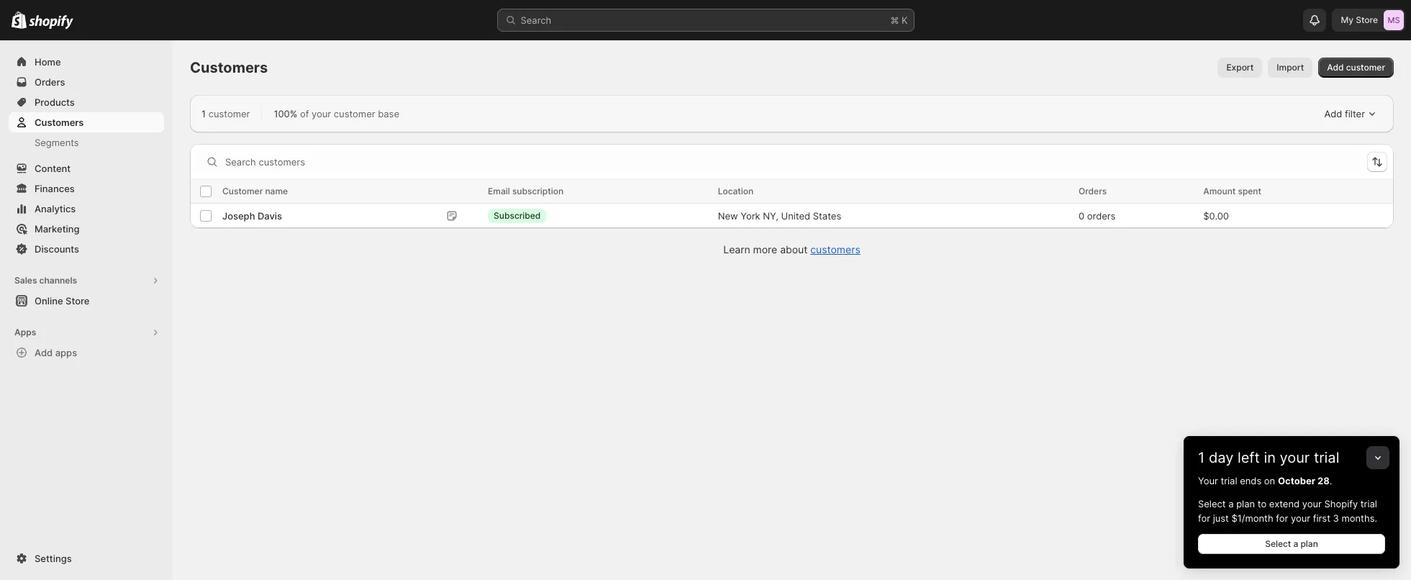 Task type: describe. For each thing, give the bounding box(es) containing it.
customers link
[[9, 112, 164, 132]]

customers
[[811, 243, 861, 256]]

1 vertical spatial orders
[[1079, 186, 1107, 197]]

finances
[[35, 183, 75, 194]]

add filter button
[[1319, 104, 1383, 124]]

day
[[1209, 449, 1234, 466]]

home
[[35, 56, 61, 68]]

trial inside select a plan to extend your shopify trial for just $1/month for your first 3 months.
[[1361, 498, 1378, 510]]

customer name
[[222, 186, 288, 197]]

select a plan
[[1266, 538, 1319, 549]]

your left first
[[1291, 512, 1311, 524]]

just
[[1213, 512, 1229, 524]]

months.
[[1342, 512, 1378, 524]]

discounts link
[[9, 239, 164, 259]]

add for add customer
[[1327, 62, 1344, 73]]

davis
[[258, 210, 282, 221]]

your inside dropdown button
[[1280, 449, 1310, 466]]

store for my store
[[1356, 14, 1378, 25]]

online
[[35, 295, 63, 307]]

filter
[[1345, 108, 1365, 119]]

products
[[35, 96, 75, 108]]

your right of
[[312, 108, 331, 119]]

apps button
[[9, 322, 164, 343]]

online store link
[[9, 291, 164, 311]]

ny,
[[763, 210, 779, 221]]

add for add filter
[[1325, 108, 1343, 119]]

my
[[1341, 14, 1354, 25]]

add customer button
[[1319, 58, 1394, 78]]

3
[[1333, 512, 1339, 524]]

content
[[35, 163, 71, 174]]

import button
[[1269, 58, 1313, 78]]

1 horizontal spatial shopify image
[[29, 15, 74, 29]]

october
[[1278, 475, 1316, 487]]

of
[[300, 108, 309, 119]]

k
[[902, 14, 908, 26]]

apps
[[55, 347, 77, 358]]

your up first
[[1303, 498, 1322, 510]]

learn more about customers
[[724, 243, 861, 256]]

joseph davis link
[[222, 208, 282, 223]]

content link
[[9, 158, 164, 179]]

customer
[[222, 186, 263, 197]]

your trial ends on october 28 .
[[1198, 475, 1333, 487]]

subscribed
[[494, 210, 541, 221]]

0 horizontal spatial shopify image
[[12, 11, 27, 29]]

$0.00
[[1204, 210, 1229, 221]]

learn
[[724, 243, 750, 256]]

1 day left in your trial element
[[1184, 474, 1400, 569]]

1 horizontal spatial customers
[[190, 59, 268, 76]]

0 horizontal spatial trial
[[1221, 475, 1238, 487]]

channels
[[39, 275, 77, 286]]

sales channels
[[14, 275, 77, 286]]

.
[[1330, 475, 1333, 487]]

online store
[[35, 295, 90, 307]]

about
[[780, 243, 808, 256]]

your
[[1198, 475, 1218, 487]]

spent
[[1238, 186, 1262, 197]]

sales channels button
[[9, 271, 164, 291]]

shopify
[[1325, 498, 1358, 510]]

amount
[[1204, 186, 1236, 197]]

1 customer
[[202, 108, 250, 119]]

base
[[378, 108, 399, 119]]

analytics
[[35, 203, 76, 214]]

united
[[781, 210, 811, 221]]

in
[[1264, 449, 1276, 466]]

1 for 1 day left in your trial
[[1198, 449, 1205, 466]]

email subscription
[[488, 186, 564, 197]]

finances link
[[9, 179, 164, 199]]

customer for 1 customer
[[209, 108, 250, 119]]

left
[[1238, 449, 1260, 466]]

joseph davis
[[222, 210, 282, 221]]

1 for 1 customer
[[202, 108, 206, 119]]

name
[[265, 186, 288, 197]]

select a plan to extend your shopify trial for just $1/month for your first 3 months.
[[1198, 498, 1378, 524]]

0 horizontal spatial customers
[[35, 117, 84, 128]]

1 day left in your trial button
[[1184, 436, 1400, 466]]

on
[[1265, 475, 1276, 487]]

new
[[718, 210, 738, 221]]

states
[[813, 210, 842, 221]]

0 horizontal spatial orders
[[35, 76, 65, 88]]

ends
[[1240, 475, 1262, 487]]

trial inside dropdown button
[[1314, 449, 1340, 466]]

add customer
[[1327, 62, 1386, 73]]



Task type: vqa. For each thing, say whether or not it's contained in the screenshot.
Shopify
yes



Task type: locate. For each thing, give the bounding box(es) containing it.
select inside select a plan to extend your shopify trial for just $1/month for your first 3 months.
[[1198, 498, 1226, 510]]

add inside the 'add apps' button
[[35, 347, 53, 358]]

online store button
[[0, 291, 173, 311]]

orders link
[[9, 72, 164, 92]]

add filter
[[1325, 108, 1365, 119]]

2 vertical spatial trial
[[1361, 498, 1378, 510]]

1 horizontal spatial plan
[[1301, 538, 1319, 549]]

⌘
[[891, 14, 899, 26]]

plan for select a plan
[[1301, 538, 1319, 549]]

trial up months.
[[1361, 498, 1378, 510]]

store
[[1356, 14, 1378, 25], [66, 295, 90, 307]]

1 vertical spatial store
[[66, 295, 90, 307]]

store for online store
[[66, 295, 90, 307]]

trial
[[1314, 449, 1340, 466], [1221, 475, 1238, 487], [1361, 498, 1378, 510]]

a down select a plan to extend your shopify trial for just $1/month for your first 3 months.
[[1294, 538, 1299, 549]]

0 vertical spatial 1
[[202, 108, 206, 119]]

select down select a plan to extend your shopify trial for just $1/month for your first 3 months.
[[1266, 538, 1291, 549]]

shopify image
[[12, 11, 27, 29], [29, 15, 74, 29]]

1 vertical spatial add
[[1325, 108, 1343, 119]]

analytics link
[[9, 199, 164, 219]]

28
[[1318, 475, 1330, 487]]

0 horizontal spatial a
[[1229, 498, 1234, 510]]

orders up '0 orders'
[[1079, 186, 1107, 197]]

select for select a plan
[[1266, 538, 1291, 549]]

subscription
[[512, 186, 564, 197]]

add inside add filter button
[[1325, 108, 1343, 119]]

0 vertical spatial orders
[[35, 76, 65, 88]]

0 horizontal spatial plan
[[1237, 498, 1255, 510]]

1 horizontal spatial trial
[[1314, 449, 1340, 466]]

segments link
[[9, 132, 164, 153]]

add inside the add customer button
[[1327, 62, 1344, 73]]

customers up segments
[[35, 117, 84, 128]]

discounts
[[35, 243, 79, 255]]

1 day left in your trial
[[1198, 449, 1340, 466]]

1 horizontal spatial 1
[[1198, 449, 1205, 466]]

⌘ k
[[891, 14, 908, 26]]

trial right the your
[[1221, 475, 1238, 487]]

1
[[202, 108, 206, 119], [1198, 449, 1205, 466]]

for down extend
[[1276, 512, 1289, 524]]

store inside the online store link
[[66, 295, 90, 307]]

marketing link
[[9, 219, 164, 239]]

amount spent
[[1204, 186, 1262, 197]]

plan down first
[[1301, 538, 1319, 549]]

store down sales channels button
[[66, 295, 90, 307]]

2 horizontal spatial trial
[[1361, 498, 1378, 510]]

home link
[[9, 52, 164, 72]]

100%
[[274, 108, 297, 119]]

customer up filter
[[1347, 62, 1386, 73]]

york
[[741, 210, 761, 221]]

customer inside button
[[1347, 62, 1386, 73]]

first
[[1313, 512, 1331, 524]]

1 vertical spatial 1
[[1198, 449, 1205, 466]]

a inside select a plan to extend your shopify trial for just $1/month for your first 3 months.
[[1229, 498, 1234, 510]]

import
[[1277, 62, 1304, 73]]

customer
[[1347, 62, 1386, 73], [209, 108, 250, 119], [334, 108, 375, 119]]

orders
[[1087, 210, 1116, 221]]

add
[[1327, 62, 1344, 73], [1325, 108, 1343, 119], [35, 347, 53, 358]]

1 horizontal spatial orders
[[1079, 186, 1107, 197]]

2 for from the left
[[1276, 512, 1289, 524]]

$1/month
[[1232, 512, 1274, 524]]

customer for add customer
[[1347, 62, 1386, 73]]

0 vertical spatial trial
[[1314, 449, 1340, 466]]

0 horizontal spatial customer
[[209, 108, 250, 119]]

2 vertical spatial add
[[35, 347, 53, 358]]

select a plan link
[[1198, 534, 1386, 554]]

0 vertical spatial a
[[1229, 498, 1234, 510]]

trial up 28
[[1314, 449, 1340, 466]]

new york ny, united states
[[718, 210, 842, 221]]

your up october at the bottom right of page
[[1280, 449, 1310, 466]]

0 vertical spatial add
[[1327, 62, 1344, 73]]

joseph
[[222, 210, 255, 221]]

store right my
[[1356, 14, 1378, 25]]

0 horizontal spatial store
[[66, 295, 90, 307]]

extend
[[1270, 498, 1300, 510]]

0 horizontal spatial select
[[1198, 498, 1226, 510]]

0 horizontal spatial for
[[1198, 512, 1211, 524]]

1 vertical spatial select
[[1266, 538, 1291, 549]]

a
[[1229, 498, 1234, 510], [1294, 538, 1299, 549]]

a for select a plan
[[1294, 538, 1299, 549]]

1 vertical spatial plan
[[1301, 538, 1319, 549]]

1 for from the left
[[1198, 512, 1211, 524]]

marketing
[[35, 223, 80, 235]]

1 horizontal spatial for
[[1276, 512, 1289, 524]]

1 inside dropdown button
[[1198, 449, 1205, 466]]

1 horizontal spatial select
[[1266, 538, 1291, 549]]

customer left the base
[[334, 108, 375, 119]]

1 vertical spatial customers
[[35, 117, 84, 128]]

search
[[521, 14, 552, 26]]

a for select a plan to extend your shopify trial for just $1/month for your first 3 months.
[[1229, 498, 1234, 510]]

select for select a plan to extend your shopify trial for just $1/month for your first 3 months.
[[1198, 498, 1226, 510]]

Search customers text field
[[225, 150, 1362, 173]]

select up just
[[1198, 498, 1226, 510]]

location
[[718, 186, 754, 197]]

for left just
[[1198, 512, 1211, 524]]

my store
[[1341, 14, 1378, 25]]

0 vertical spatial store
[[1356, 14, 1378, 25]]

1 vertical spatial a
[[1294, 538, 1299, 549]]

export button
[[1218, 58, 1263, 78]]

email
[[488, 186, 510, 197]]

1 horizontal spatial customer
[[334, 108, 375, 119]]

more
[[753, 243, 778, 256]]

0 vertical spatial plan
[[1237, 498, 1255, 510]]

customers link
[[811, 243, 861, 256]]

customer left 100%
[[209, 108, 250, 119]]

settings link
[[9, 548, 164, 569]]

sales
[[14, 275, 37, 286]]

2 horizontal spatial customer
[[1347, 62, 1386, 73]]

to
[[1258, 498, 1267, 510]]

add for add apps
[[35, 347, 53, 358]]

0 horizontal spatial 1
[[202, 108, 206, 119]]

customers up 1 customer
[[190, 59, 268, 76]]

plan inside select a plan to extend your shopify trial for just $1/month for your first 3 months.
[[1237, 498, 1255, 510]]

0 vertical spatial customers
[[190, 59, 268, 76]]

add left apps
[[35, 347, 53, 358]]

add apps
[[35, 347, 77, 358]]

customers
[[190, 59, 268, 76], [35, 117, 84, 128]]

my store image
[[1384, 10, 1404, 30]]

1 horizontal spatial a
[[1294, 538, 1299, 549]]

export
[[1227, 62, 1254, 73]]

for
[[1198, 512, 1211, 524], [1276, 512, 1289, 524]]

plan up $1/month
[[1237, 498, 1255, 510]]

add left filter
[[1325, 108, 1343, 119]]

0
[[1079, 210, 1085, 221]]

select
[[1198, 498, 1226, 510], [1266, 538, 1291, 549]]

0 orders
[[1079, 210, 1116, 221]]

your
[[312, 108, 331, 119], [1280, 449, 1310, 466], [1303, 498, 1322, 510], [1291, 512, 1311, 524]]

plan for select a plan to extend your shopify trial for just $1/month for your first 3 months.
[[1237, 498, 1255, 510]]

products link
[[9, 92, 164, 112]]

settings
[[35, 553, 72, 564]]

1 vertical spatial trial
[[1221, 475, 1238, 487]]

100% of your customer base
[[274, 108, 399, 119]]

a up just
[[1229, 498, 1234, 510]]

apps
[[14, 327, 36, 338]]

0 vertical spatial select
[[1198, 498, 1226, 510]]

1 horizontal spatial store
[[1356, 14, 1378, 25]]

segments
[[35, 137, 79, 148]]

add apps button
[[9, 343, 164, 363]]

orders down home
[[35, 76, 65, 88]]

orders
[[35, 76, 65, 88], [1079, 186, 1107, 197]]

add right import
[[1327, 62, 1344, 73]]



